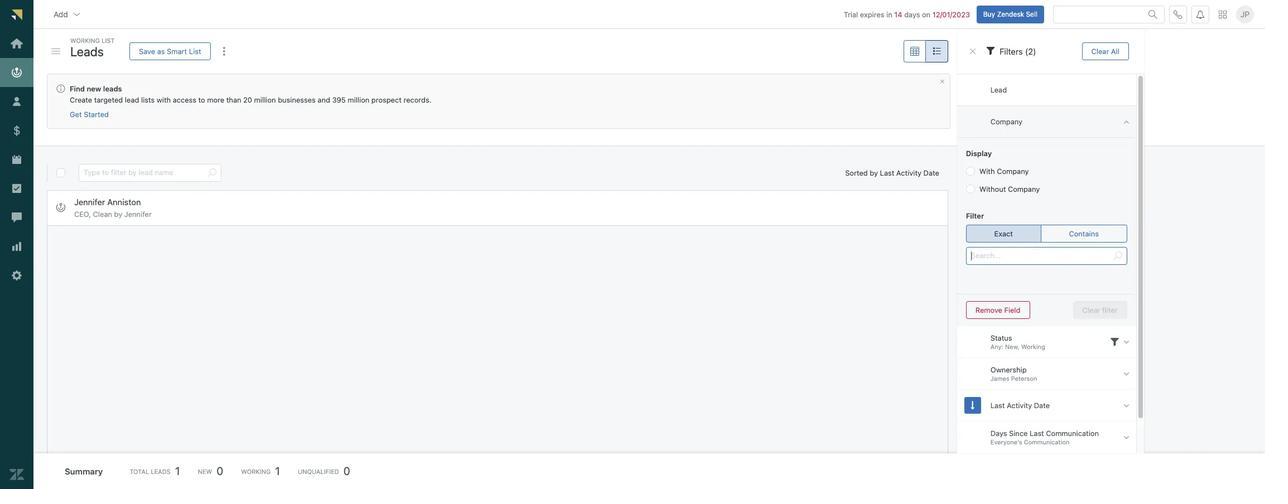 Task type: locate. For each thing, give the bounding box(es) containing it.
filter fill image
[[987, 46, 996, 55], [1111, 338, 1120, 347]]

1 vertical spatial last
[[991, 401, 1006, 410]]

0 for new 0
[[217, 465, 223, 478]]

0 horizontal spatial activity
[[897, 168, 922, 177]]

million right 20
[[254, 95, 276, 104]]

working right the new 0
[[241, 468, 271, 475]]

angle down image
[[1124, 337, 1130, 347]]

0 right unqualified at bottom
[[344, 465, 350, 478]]

0 vertical spatial last
[[880, 168, 895, 177]]

1 horizontal spatial 0
[[344, 465, 350, 478]]

unqualified 0
[[298, 465, 350, 478]]

jennifer anniston ceo, clean by jennifer
[[74, 197, 152, 219]]

total
[[130, 468, 149, 475]]

0 horizontal spatial jennifer
[[74, 197, 105, 207]]

2 0 from the left
[[344, 465, 350, 478]]

unqualified
[[298, 468, 339, 475]]

search image down contains button
[[1114, 252, 1123, 261]]

communication
[[1047, 429, 1100, 438], [1025, 439, 1070, 446]]

search image left calls image
[[1149, 10, 1158, 19]]

last inside days since last communication everyone's communication
[[1030, 429, 1045, 438]]

list
[[102, 37, 115, 44], [189, 47, 201, 56]]

2 vertical spatial last
[[1030, 429, 1045, 438]]

filter fill image left angle down icon
[[1111, 338, 1120, 347]]

by
[[870, 168, 878, 177], [114, 210, 122, 219]]

395
[[332, 95, 346, 104]]

days
[[905, 10, 921, 19]]

than
[[226, 95, 241, 104]]

2 vertical spatial company
[[1009, 185, 1041, 194]]

sell
[[1027, 10, 1038, 18]]

calls image
[[1174, 10, 1183, 19]]

2 million from the left
[[348, 95, 370, 104]]

0 horizontal spatial list
[[102, 37, 115, 44]]

company for with
[[998, 167, 1030, 176]]

last right sorted
[[880, 168, 895, 177]]

1 1 from the left
[[175, 465, 180, 478]]

by down the anniston
[[114, 210, 122, 219]]

1 vertical spatial list
[[189, 47, 201, 56]]

new 0
[[198, 465, 223, 478]]

search image
[[208, 169, 217, 177]]

activity right sorted
[[897, 168, 922, 177]]

1 0 from the left
[[217, 465, 223, 478]]

with
[[157, 95, 171, 104]]

by inside jennifer anniston ceo, clean by jennifer
[[114, 210, 122, 219]]

working list leads
[[70, 37, 115, 59]]

jennifer down the anniston
[[124, 210, 152, 219]]

activity
[[897, 168, 922, 177], [1008, 401, 1033, 410]]

Type to filter by lead name field
[[84, 165, 203, 181]]

exact
[[995, 229, 1014, 238]]

0 horizontal spatial million
[[254, 95, 276, 104]]

by right sorted
[[870, 168, 878, 177]]

date
[[924, 168, 940, 177], [1035, 401, 1051, 410]]

handler image
[[51, 49, 60, 54]]

leads right total
[[151, 468, 171, 475]]

lists
[[141, 95, 155, 104]]

1 vertical spatial working
[[1022, 343, 1046, 351]]

get
[[70, 110, 82, 119]]

2 vertical spatial angle down image
[[1124, 433, 1130, 442]]

ownership
[[991, 366, 1027, 374]]

0
[[217, 465, 223, 478], [344, 465, 350, 478]]

chevron down image
[[72, 10, 81, 19]]

remove
[[976, 306, 1003, 314]]

bell image
[[1197, 10, 1205, 19]]

3 angle down image from the top
[[1124, 433, 1130, 442]]

0 vertical spatial leads
[[70, 44, 104, 59]]

status
[[991, 334, 1013, 343]]

1 vertical spatial activity
[[1008, 401, 1033, 410]]

0 right new
[[217, 465, 223, 478]]

1 horizontal spatial activity
[[1008, 401, 1033, 410]]

activity down peterson
[[1008, 401, 1033, 410]]

0 horizontal spatial last
[[880, 168, 895, 177]]

leads
[[70, 44, 104, 59], [151, 468, 171, 475]]

million right 395
[[348, 95, 370, 104]]

last right since
[[1030, 429, 1045, 438]]

1 vertical spatial communication
[[1025, 439, 1070, 446]]

remove field
[[976, 306, 1021, 314]]

1 vertical spatial company
[[998, 167, 1030, 176]]

leads inside total leads 1
[[151, 468, 171, 475]]

1 vertical spatial jennifer
[[124, 210, 152, 219]]

1 horizontal spatial filter fill image
[[1111, 338, 1120, 347]]

long arrow down image
[[971, 401, 975, 410]]

company down lead
[[991, 117, 1023, 126]]

1 horizontal spatial search image
[[1149, 10, 1158, 19]]

1 horizontal spatial million
[[348, 95, 370, 104]]

1 horizontal spatial jennifer
[[124, 210, 152, 219]]

2 vertical spatial working
[[241, 468, 271, 475]]

0 for unqualified 0
[[344, 465, 350, 478]]

0 vertical spatial working
[[70, 37, 100, 44]]

working down the chevron down icon
[[70, 37, 100, 44]]

company up without company
[[998, 167, 1030, 176]]

working right new,
[[1022, 343, 1046, 351]]

0 horizontal spatial working
[[70, 37, 100, 44]]

communication down since
[[1025, 439, 1070, 446]]

0 horizontal spatial leads
[[70, 44, 104, 59]]

2 horizontal spatial last
[[1030, 429, 1045, 438]]

1 left unqualified at bottom
[[275, 465, 280, 478]]

last
[[880, 168, 895, 177], [991, 401, 1006, 410], [1030, 429, 1045, 438]]

ceo,
[[74, 210, 91, 219]]

1 horizontal spatial 1
[[275, 465, 280, 478]]

search image
[[1149, 10, 1158, 19], [1114, 252, 1123, 261]]

list right smart
[[189, 47, 201, 56]]

clear all
[[1092, 47, 1120, 56]]

1 horizontal spatial leads
[[151, 468, 171, 475]]

on
[[923, 10, 931, 19]]

1 vertical spatial angle down image
[[1124, 401, 1130, 410]]

with company
[[980, 167, 1030, 176]]

leads right handler image
[[70, 44, 104, 59]]

jennifer
[[74, 197, 105, 207], [124, 210, 152, 219]]

new
[[87, 84, 101, 93]]

1 vertical spatial date
[[1035, 401, 1051, 410]]

0 vertical spatial by
[[870, 168, 878, 177]]

communication right since
[[1047, 429, 1100, 438]]

angle down image
[[1124, 369, 1130, 379], [1124, 401, 1130, 410], [1124, 433, 1130, 442]]

0 vertical spatial filter fill image
[[987, 46, 996, 55]]

company down with company
[[1009, 185, 1041, 194]]

last for since
[[1030, 429, 1045, 438]]

1
[[175, 465, 180, 478], [275, 465, 280, 478]]

million
[[254, 95, 276, 104], [348, 95, 370, 104]]

working
[[70, 37, 100, 44], [1022, 343, 1046, 351], [241, 468, 271, 475]]

lead
[[125, 95, 139, 104]]

0 horizontal spatial 0
[[217, 465, 223, 478]]

1 angle down image from the top
[[1124, 369, 1130, 379]]

1 horizontal spatial working
[[241, 468, 271, 475]]

0 horizontal spatial by
[[114, 210, 122, 219]]

1 left new
[[175, 465, 180, 478]]

1 horizontal spatial last
[[991, 401, 1006, 410]]

1 horizontal spatial list
[[189, 47, 201, 56]]

0 horizontal spatial date
[[924, 168, 940, 177]]

last activity date
[[991, 401, 1051, 410]]

sorted
[[846, 168, 868, 177]]

last right long arrow down icon
[[991, 401, 1006, 410]]

0 horizontal spatial 1
[[175, 465, 180, 478]]

filter fill image right cancel image
[[987, 46, 996, 55]]

list inside working list leads
[[102, 37, 115, 44]]

working inside 'working 1'
[[241, 468, 271, 475]]

jennifer up 'ceo,'
[[74, 197, 105, 207]]

1 vertical spatial by
[[114, 210, 122, 219]]

overflow vertical fill image
[[220, 47, 229, 56]]

0 vertical spatial jennifer
[[74, 197, 105, 207]]

list up the leads in the top of the page
[[102, 37, 115, 44]]

cancel image
[[969, 47, 978, 56]]

20
[[243, 95, 252, 104]]

lead
[[991, 85, 1008, 94]]

clear all button
[[1082, 42, 1130, 60]]

without company
[[980, 185, 1041, 194]]

0 vertical spatial angle down image
[[1124, 369, 1130, 379]]

0 vertical spatial date
[[924, 168, 940, 177]]

angle down image for ownership
[[1124, 369, 1130, 379]]

1 vertical spatial leads
[[151, 468, 171, 475]]

zendesk image
[[9, 468, 24, 482]]

clean
[[93, 210, 112, 219]]

records.
[[404, 95, 432, 104]]

get started link
[[70, 110, 109, 120]]

angle up image
[[1124, 117, 1130, 126]]

with
[[980, 167, 996, 176]]

0 vertical spatial company
[[991, 117, 1023, 126]]

find new leads create targeted lead lists with access to more than 20 million businesses and 395 million prospect records.
[[70, 84, 432, 104]]

working inside working list leads
[[70, 37, 100, 44]]

status any: new, working
[[991, 334, 1046, 351]]

company
[[991, 117, 1023, 126], [998, 167, 1030, 176], [1009, 185, 1041, 194]]

2 horizontal spatial working
[[1022, 343, 1046, 351]]

0 vertical spatial list
[[102, 37, 115, 44]]

1 vertical spatial search image
[[1114, 252, 1123, 261]]

summary
[[65, 466, 103, 477]]

list inside button
[[189, 47, 201, 56]]



Task type: vqa. For each thing, say whether or not it's contained in the screenshot.
the Unqualified within the Unqualified 0
no



Task type: describe. For each thing, give the bounding box(es) containing it.
buy zendesk sell button
[[977, 5, 1045, 23]]

2 1 from the left
[[275, 465, 280, 478]]

Search... field
[[972, 248, 1109, 265]]

leads
[[103, 84, 122, 93]]

filters
[[1000, 46, 1023, 56]]

0 horizontal spatial search image
[[1114, 252, 1123, 261]]

1 horizontal spatial date
[[1035, 401, 1051, 410]]

jennifer anniston link
[[74, 197, 141, 207]]

0 vertical spatial search image
[[1149, 10, 1158, 19]]

zendesk
[[998, 10, 1025, 18]]

working for 1
[[241, 468, 271, 475]]

get started
[[70, 110, 109, 119]]

angle down image for days since last communication
[[1124, 433, 1130, 442]]

days since last communication everyone's communication
[[991, 429, 1100, 446]]

12/01/2023
[[933, 10, 971, 19]]

contains
[[1070, 229, 1100, 238]]

display
[[967, 149, 993, 158]]

create
[[70, 95, 92, 104]]

working 1
[[241, 465, 280, 478]]

last for by
[[880, 168, 895, 177]]

filters (2)
[[1000, 46, 1037, 56]]

contains button
[[1041, 225, 1128, 243]]

buy
[[984, 10, 996, 18]]

cancel image
[[940, 79, 946, 85]]

since
[[1010, 429, 1028, 438]]

new,
[[1006, 343, 1020, 351]]

trial expires in 14 days on 12/01/2023
[[844, 10, 971, 19]]

james
[[991, 375, 1010, 382]]

save as smart list
[[139, 47, 201, 56]]

started
[[84, 110, 109, 119]]

zendesk products image
[[1219, 10, 1227, 18]]

targeted
[[94, 95, 123, 104]]

everyone's
[[991, 439, 1023, 446]]

access
[[173, 95, 196, 104]]

new
[[198, 468, 212, 475]]

working for leads
[[70, 37, 100, 44]]

add button
[[45, 3, 90, 25]]

expires
[[861, 10, 885, 19]]

smart
[[167, 47, 187, 56]]

prospect
[[372, 95, 402, 104]]

leads image
[[56, 203, 65, 212]]

in
[[887, 10, 893, 19]]

as
[[157, 47, 165, 56]]

more
[[207, 95, 224, 104]]

clear
[[1092, 47, 1110, 56]]

working inside status any: new, working
[[1022, 343, 1046, 351]]

save
[[139, 47, 155, 56]]

ownership james peterson
[[991, 366, 1038, 382]]

field
[[1005, 306, 1021, 314]]

jp
[[1241, 9, 1250, 19]]

1 horizontal spatial by
[[870, 168, 878, 177]]

days
[[991, 429, 1008, 438]]

(2)
[[1026, 46, 1037, 56]]

add
[[54, 9, 68, 19]]

jp button
[[1237, 5, 1255, 23]]

1 vertical spatial filter fill image
[[1111, 338, 1120, 347]]

total leads 1
[[130, 465, 180, 478]]

2 angle down image from the top
[[1124, 401, 1130, 410]]

leads inside working list leads
[[70, 44, 104, 59]]

filter
[[967, 212, 985, 220]]

0 horizontal spatial filter fill image
[[987, 46, 996, 55]]

all
[[1112, 47, 1120, 56]]

1 million from the left
[[254, 95, 276, 104]]

anniston
[[107, 197, 141, 207]]

0 vertical spatial communication
[[1047, 429, 1100, 438]]

sorted by last activity date
[[846, 168, 940, 177]]

company for without
[[1009, 185, 1041, 194]]

0 vertical spatial activity
[[897, 168, 922, 177]]

and
[[318, 95, 330, 104]]

find
[[70, 84, 85, 93]]

save as smart list button
[[129, 42, 211, 60]]

businesses
[[278, 95, 316, 104]]

exact button
[[967, 225, 1042, 243]]

without
[[980, 185, 1007, 194]]

info image
[[56, 84, 65, 93]]

trial
[[844, 10, 859, 19]]

remove field button
[[967, 301, 1031, 319]]

peterson
[[1012, 375, 1038, 382]]

to
[[198, 95, 205, 104]]

buy zendesk sell
[[984, 10, 1038, 18]]

14
[[895, 10, 903, 19]]

any:
[[991, 343, 1004, 351]]



